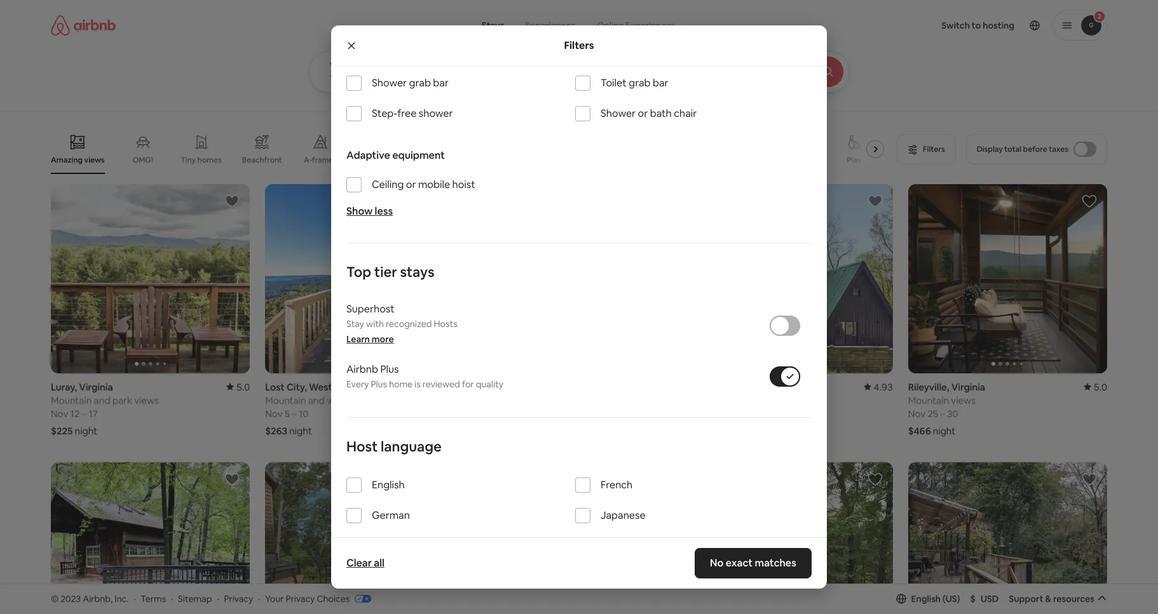 Task type: locate. For each thing, give the bounding box(es) containing it.
add to wishlist: haymarket, virginia image
[[868, 194, 883, 209]]

host language
[[346, 438, 442, 456]]

0 horizontal spatial 10
[[299, 408, 309, 420]]

1 nov from the left
[[51, 408, 68, 420]]

0 horizontal spatial experiences
[[525, 20, 575, 31]]

show for show map
[[550, 538, 573, 549]]

$ usd
[[970, 594, 999, 605]]

1 vertical spatial english
[[911, 594, 941, 605]]

and down west
[[308, 394, 325, 407]]

luray, virginia mountain and park views nov 12 – 17 $225 night
[[51, 381, 159, 437]]

or left bath
[[638, 107, 648, 120]]

valley
[[327, 394, 351, 407]]

2 5 from the left
[[713, 408, 719, 420]]

1 horizontal spatial 5.0
[[451, 381, 464, 393]]

nov down "haymarket,"
[[694, 408, 711, 420]]

mountain inside rileyville, virginia mountain views nov 25 – 30 $466 night
[[908, 394, 949, 407]]

shower up step-
[[372, 76, 407, 90]]

0 horizontal spatial grab
[[409, 76, 431, 90]]

virginia
[[79, 381, 113, 393], [334, 381, 368, 393], [531, 381, 565, 393], [748, 381, 782, 393], [951, 381, 985, 393]]

1 horizontal spatial 5
[[713, 408, 719, 420]]

mountain up 12
[[51, 394, 92, 407]]

show up "clear"
[[346, 536, 373, 549]]

mountain for luray,
[[51, 394, 92, 407]]

0 vertical spatial more
[[372, 334, 394, 345]]

privacy right your
[[286, 593, 315, 605]]

3 mountain from the left
[[908, 394, 949, 407]]

night down 30
[[933, 425, 956, 437]]

· right terms
[[171, 593, 173, 605]]

privacy left your
[[224, 593, 253, 605]]

english up german
[[372, 479, 405, 492]]

japanese
[[601, 509, 646, 523]]

shower down toilet
[[601, 107, 636, 120]]

2 grab from the left
[[629, 76, 651, 90]]

park
[[112, 394, 132, 407]]

step-free shower
[[372, 107, 453, 120]]

experiences up the filters
[[525, 20, 575, 31]]

grab up step-free shower
[[409, 76, 431, 90]]

1 horizontal spatial night
[[289, 425, 312, 437]]

reviewed
[[423, 379, 460, 390]]

3 virginia from the left
[[531, 381, 565, 393]]

10 inside lost city, west virginia mountain and valley views nov 5 – 10 $263 night
[[299, 408, 309, 420]]

rileyville,
[[908, 381, 949, 393]]

shower
[[419, 107, 453, 120]]

5 virginia from the left
[[951, 381, 985, 393]]

none search field containing stays
[[309, 0, 884, 93]]

virginia right "valley,"
[[531, 381, 565, 393]]

ceiling or mobile hoist
[[372, 178, 475, 191]]

5 up $263
[[285, 408, 290, 420]]

language
[[381, 438, 442, 456]]

grab for shower
[[409, 76, 431, 90]]

1 horizontal spatial 10
[[728, 408, 737, 420]]

plus right every
[[371, 379, 387, 390]]

less
[[375, 205, 393, 218]]

·
[[134, 593, 136, 605], [171, 593, 173, 605], [217, 593, 219, 605], [258, 593, 260, 605]]

1 horizontal spatial bar
[[653, 76, 668, 90]]

show for show less
[[346, 205, 373, 218]]

superhost
[[346, 303, 395, 316]]

omg!
[[133, 155, 153, 165]]

3 night from the left
[[933, 425, 956, 437]]

0 vertical spatial shower
[[372, 76, 407, 90]]

· right inc.
[[134, 593, 136, 605]]

or left the mobile
[[406, 178, 416, 191]]

adaptive
[[346, 149, 390, 162]]

a-
[[304, 155, 312, 165]]

3 – from the left
[[505, 408, 510, 420]]

– right 25
[[940, 408, 945, 420]]

1 experiences from the left
[[525, 20, 575, 31]]

homes
[[197, 155, 222, 165]]

where
[[330, 60, 354, 71]]

· left privacy link
[[217, 593, 219, 605]]

night inside luray, virginia mountain and park views nov 12 – 17 $225 night
[[75, 425, 97, 437]]

– down "haymarket,"
[[721, 408, 725, 420]]

virginia for haymarket,
[[748, 381, 782, 393]]

and
[[94, 394, 110, 407], [308, 394, 325, 407]]

5.0 out of 5 average rating image for rileyville, virginia mountain views nov 25 – 30 $466 night
[[1084, 381, 1107, 393]]

more up all
[[375, 536, 400, 549]]

2 5.0 from the left
[[451, 381, 464, 393]]

experiences button
[[515, 13, 586, 38]]

tiny
[[181, 155, 196, 165]]

1 horizontal spatial 5.0 out of 5 average rating image
[[1084, 381, 1107, 393]]

clear all
[[346, 557, 384, 570]]

1 5.0 from the left
[[236, 381, 250, 393]]

– left 17
[[82, 408, 86, 420]]

30
[[947, 408, 958, 420]]

2 horizontal spatial night
[[933, 425, 956, 437]]

4 nov from the left
[[908, 408, 926, 420]]

2 experiences from the left
[[626, 20, 675, 31]]

1 vertical spatial shower
[[601, 107, 636, 120]]

nov up $263
[[265, 408, 283, 420]]

– inside rileyville, virginia mountain views nov 25 – 30 $466 night
[[940, 408, 945, 420]]

0 horizontal spatial shower
[[372, 76, 407, 90]]

2 and from the left
[[308, 394, 325, 407]]

bar up bath
[[653, 76, 668, 90]]

mountain inside lost city, west virginia mountain and valley views nov 5 – 10 $263 night
[[265, 394, 306, 407]]

10 down city,
[[299, 408, 309, 420]]

– left '7'
[[505, 408, 510, 420]]

0 horizontal spatial mountain
[[51, 394, 92, 407]]

more inside superhost stay with recognized hosts learn more
[[372, 334, 394, 345]]

online experiences
[[597, 20, 675, 31]]

None search field
[[309, 0, 884, 93]]

virginia inside rileyville, virginia mountain views nov 25 – 30 $466 night
[[951, 381, 985, 393]]

1 horizontal spatial experiences
[[626, 20, 675, 31]]

1 5 from the left
[[285, 408, 290, 420]]

virginia up 17
[[79, 381, 113, 393]]

1 5.0 out of 5 average rating image from the left
[[441, 381, 464, 393]]

haymarket,
[[694, 381, 746, 393]]

plus
[[380, 363, 399, 376], [371, 379, 387, 390]]

chair
[[674, 107, 697, 120]]

$225
[[51, 425, 73, 437]]

1 night from the left
[[75, 425, 97, 437]]

step-
[[372, 107, 397, 120]]

and up 17
[[94, 394, 110, 407]]

show inside button
[[550, 538, 573, 549]]

online experiences link
[[586, 13, 687, 38]]

nov inside lost city, west virginia mountain and valley views nov 5 – 10 $263 night
[[265, 408, 283, 420]]

your
[[265, 593, 284, 605]]

bar for toilet grab bar
[[653, 76, 668, 90]]

english (us) button
[[896, 594, 960, 605]]

and inside lost city, west virginia mountain and valley views nov 5 – 10 $263 night
[[308, 394, 325, 407]]

virginia up valley
[[334, 381, 368, 393]]

english left the (us)
[[911, 594, 941, 605]]

0 horizontal spatial 5
[[285, 408, 290, 420]]

0 horizontal spatial and
[[94, 394, 110, 407]]

stay
[[346, 319, 364, 330]]

2 – from the left
[[292, 408, 297, 420]]

5 down "haymarket,"
[[713, 408, 719, 420]]

1 horizontal spatial privacy
[[286, 593, 315, 605]]

1 – from the left
[[82, 408, 86, 420]]

filters
[[564, 38, 594, 52]]

stays
[[482, 20, 504, 31]]

10 down "haymarket, virginia"
[[728, 408, 737, 420]]

2 bar from the left
[[653, 76, 668, 90]]

views down every
[[353, 394, 378, 407]]

– inside lost city, west virginia mountain and valley views nov 5 – 10 $263 night
[[292, 408, 297, 420]]

show left 'map'
[[550, 538, 573, 549]]

show
[[346, 205, 373, 218], [346, 536, 373, 549], [550, 538, 573, 549]]

mansions
[[416, 155, 449, 165]]

or for ceiling
[[406, 178, 416, 191]]

5.0 out of 5 average rating image for lost city, west virginia mountain and valley views nov 5 – 10 $263 night
[[441, 381, 464, 393]]

2 privacy from the left
[[286, 593, 315, 605]]

show left the less
[[346, 205, 373, 218]]

0 horizontal spatial or
[[406, 178, 416, 191]]

5
[[285, 408, 290, 420], [713, 408, 719, 420]]

0 horizontal spatial 5.0 out of 5 average rating image
[[441, 381, 464, 393]]

0 vertical spatial or
[[638, 107, 648, 120]]

1 mountain from the left
[[51, 394, 92, 407]]

2 mountain from the left
[[265, 394, 306, 407]]

1 privacy from the left
[[224, 593, 253, 605]]

views
[[84, 155, 105, 165], [134, 394, 159, 407], [353, 394, 378, 407], [951, 394, 976, 407]]

2 virginia from the left
[[334, 381, 368, 393]]

tiny homes
[[181, 155, 222, 165]]

experiences inside button
[[525, 20, 575, 31]]

2 10 from the left
[[728, 408, 737, 420]]

0 horizontal spatial privacy
[[224, 593, 253, 605]]

3 5.0 from the left
[[1094, 381, 1107, 393]]

– down city,
[[292, 408, 297, 420]]

virginia up 30
[[951, 381, 985, 393]]

4 virginia from the left
[[748, 381, 782, 393]]

0 horizontal spatial english
[[372, 479, 405, 492]]

1 grab from the left
[[409, 76, 431, 90]]

add to wishlist: luray, virginia image
[[225, 194, 240, 209]]

nov inside rileyville, virginia mountain views nov 25 – 30 $466 night
[[908, 408, 926, 420]]

1 bar from the left
[[433, 76, 449, 90]]

1 virginia from the left
[[79, 381, 113, 393]]

beachfront
[[242, 155, 282, 165]]

night down 17
[[75, 425, 97, 437]]

english inside filters dialog
[[372, 479, 405, 492]]

mountain inside luray, virginia mountain and park views nov 12 – 17 $225 night
[[51, 394, 92, 407]]

frames
[[312, 155, 337, 165]]

privacy
[[224, 593, 253, 605], [286, 593, 315, 605]]

terms · sitemap · privacy ·
[[141, 593, 260, 605]]

mountain down rileyville,
[[908, 394, 949, 407]]

plus up home
[[380, 363, 399, 376]]

1 and from the left
[[94, 394, 110, 407]]

nov left 25
[[908, 408, 926, 420]]

display total before taxes
[[977, 144, 1069, 154]]

virginia right "haymarket,"
[[748, 381, 782, 393]]

bar up shower
[[433, 76, 449, 90]]

shower for shower or bath chair
[[601, 107, 636, 120]]

2 night from the left
[[289, 425, 312, 437]]

filters dialog
[[331, 0, 827, 589]]

clear all button
[[340, 551, 391, 577]]

exact
[[726, 557, 753, 570]]

city,
[[287, 381, 307, 393]]

0 vertical spatial english
[[372, 479, 405, 492]]

0 horizontal spatial 5.0
[[236, 381, 250, 393]]

1 horizontal spatial grab
[[629, 76, 651, 90]]

1 horizontal spatial english
[[911, 594, 941, 605]]

2 horizontal spatial mountain
[[908, 394, 949, 407]]

5 – from the left
[[940, 408, 945, 420]]

· left your
[[258, 593, 260, 605]]

group
[[51, 125, 889, 174], [51, 184, 250, 373], [265, 184, 464, 373], [480, 184, 679, 373], [694, 184, 893, 373], [908, 184, 1107, 373], [51, 462, 250, 615], [265, 462, 464, 615], [480, 462, 679, 615], [694, 462, 893, 615], [908, 462, 1107, 615]]

0 horizontal spatial night
[[75, 425, 97, 437]]

bath
[[650, 107, 672, 120]]

2023
[[61, 593, 81, 605]]

2 horizontal spatial 5.0
[[1094, 381, 1107, 393]]

0 horizontal spatial bar
[[433, 76, 449, 90]]

night inside lost city, west virginia mountain and valley views nov 5 – 10 $263 night
[[289, 425, 312, 437]]

mountain down lost
[[265, 394, 306, 407]]

lost
[[265, 381, 285, 393]]

2 nov from the left
[[265, 408, 283, 420]]

virginia inside luray, virginia mountain and park views nov 12 – 17 $225 night
[[79, 381, 113, 393]]

grab right toilet
[[629, 76, 651, 90]]

stays button
[[472, 13, 515, 38]]

your privacy choices
[[265, 593, 350, 605]]

1 10 from the left
[[299, 408, 309, 420]]

1 horizontal spatial mountain
[[265, 394, 306, 407]]

jan
[[480, 408, 495, 420]]

2 5.0 out of 5 average rating image from the left
[[1084, 381, 1107, 393]]

more down with
[[372, 334, 394, 345]]

nov left 12
[[51, 408, 68, 420]]

show less
[[346, 205, 393, 218]]

add to wishlist: paw paw, west virginia image
[[225, 472, 240, 487]]

night right $263
[[289, 425, 312, 437]]

no exact matches
[[710, 557, 797, 570]]

1 horizontal spatial and
[[308, 394, 325, 407]]

free
[[397, 107, 417, 120]]

5.0 for lost city, west virginia mountain and valley views nov 5 – 10 $263 night
[[451, 381, 464, 393]]

5.0 out of 5 average rating image
[[441, 381, 464, 393], [1084, 381, 1107, 393]]

add to wishlist: waterford, virginia image
[[868, 472, 883, 487]]

more
[[372, 334, 394, 345], [375, 536, 400, 549]]

&
[[1045, 594, 1052, 605]]

what can we help you find? tab list
[[472, 13, 586, 38]]

1 horizontal spatial or
[[638, 107, 648, 120]]

1 vertical spatial or
[[406, 178, 416, 191]]

5.0 out of 5 average rating image
[[226, 381, 250, 393]]

views right the park
[[134, 394, 159, 407]]

views up 30
[[951, 394, 976, 407]]

experiences right the online
[[626, 20, 675, 31]]

1 horizontal spatial shower
[[601, 107, 636, 120]]

terms
[[141, 593, 166, 605]]

online
[[597, 20, 624, 31]]



Task type: describe. For each thing, give the bounding box(es) containing it.
bar for shower grab bar
[[433, 76, 449, 90]]

12
[[70, 408, 80, 420]]

a-frames
[[304, 155, 337, 165]]

shower for shower grab bar
[[372, 76, 407, 90]]

play
[[847, 155, 862, 165]]

views right amazing
[[84, 155, 105, 165]]

shower grab bar
[[372, 76, 449, 90]]

– inside luray, virginia mountain and park views nov 12 – 17 $225 night
[[82, 408, 86, 420]]

clear
[[346, 557, 372, 570]]

english for english (us)
[[911, 594, 941, 605]]

tier
[[374, 263, 397, 281]]

host
[[346, 438, 378, 456]]

$
[[970, 594, 976, 605]]

sitemap link
[[178, 593, 212, 605]]

support & resources button
[[1009, 594, 1107, 605]]

fort valley, virginia
[[480, 381, 565, 393]]

group containing amazing views
[[51, 125, 889, 174]]

7
[[512, 408, 517, 420]]

night inside rileyville, virginia mountain views nov 25 – 30 $466 night
[[933, 425, 956, 437]]

virginia for rileyville,
[[951, 381, 985, 393]]

0 vertical spatial plus
[[380, 363, 399, 376]]

airbnb,
[[83, 593, 113, 605]]

display
[[977, 144, 1003, 154]]

fort
[[480, 381, 498, 393]]

resources
[[1053, 594, 1095, 605]]

english (us)
[[911, 594, 960, 605]]

© 2023 airbnb, inc. ·
[[51, 593, 136, 605]]

learn
[[346, 334, 370, 345]]

west
[[309, 381, 332, 393]]

french
[[601, 479, 633, 492]]

3 · from the left
[[217, 593, 219, 605]]

5.0 for rileyville, virginia mountain views nov 25 – 30 $466 night
[[1094, 381, 1107, 393]]

top
[[346, 263, 371, 281]]

shower or bath chair
[[601, 107, 697, 120]]

4 · from the left
[[258, 593, 260, 605]]

inc.
[[114, 593, 129, 605]]

amazing views
[[51, 155, 105, 165]]

show map button
[[537, 528, 621, 559]]

equipment
[[392, 149, 445, 162]]

airbnb
[[346, 363, 378, 376]]

all
[[374, 557, 384, 570]]

german
[[372, 509, 410, 523]]

hosts
[[434, 319, 457, 330]]

3 nov from the left
[[694, 408, 711, 420]]

lost city, west virginia mountain and valley views nov 5 – 10 $263 night
[[265, 381, 378, 437]]

quality
[[476, 379, 503, 390]]

nov inside luray, virginia mountain and park views nov 12 – 17 $225 night
[[51, 408, 68, 420]]

add to wishlist: quicksburg, virginia image
[[1082, 472, 1097, 487]]

views inside luray, virginia mountain and park views nov 12 – 17 $225 night
[[134, 394, 159, 407]]

no
[[710, 557, 724, 570]]

$466
[[908, 425, 931, 437]]

support
[[1009, 594, 1043, 605]]

nov 5 – 10
[[694, 408, 737, 420]]

or for shower
[[638, 107, 648, 120]]

with
[[366, 319, 384, 330]]

cabins
[[364, 155, 389, 165]]

1 vertical spatial more
[[375, 536, 400, 549]]

1 vertical spatial plus
[[371, 379, 387, 390]]

your privacy choices link
[[265, 593, 371, 606]]

1 · from the left
[[134, 593, 136, 605]]

english for english
[[372, 479, 405, 492]]

stays tab panel
[[309, 51, 884, 93]]

$263
[[265, 425, 287, 437]]

home
[[389, 379, 413, 390]]

2 · from the left
[[171, 593, 173, 605]]

stays
[[400, 263, 434, 281]]

total
[[1005, 144, 1022, 154]]

taxes
[[1049, 144, 1069, 154]]

mobile
[[418, 178, 450, 191]]

support & resources
[[1009, 594, 1095, 605]]

usd
[[981, 594, 999, 605]]

adaptive equipment
[[346, 149, 445, 162]]

sitemap
[[178, 593, 212, 605]]

show for show more
[[346, 536, 373, 549]]

and inside luray, virginia mountain and park views nov 12 – 17 $225 night
[[94, 394, 110, 407]]

ceiling
[[372, 178, 404, 191]]

(us)
[[943, 594, 960, 605]]

valley,
[[500, 381, 529, 393]]

4.93 out of 5 average rating image
[[864, 381, 893, 393]]

show more
[[346, 536, 400, 549]]

views inside rileyville, virginia mountain views nov 25 – 30 $466 night
[[951, 394, 976, 407]]

recognized
[[386, 319, 432, 330]]

4 – from the left
[[721, 408, 725, 420]]

airbnb plus every plus home is reviewed for quality
[[346, 363, 503, 390]]

mountain for rileyville,
[[908, 394, 949, 407]]

amazing
[[51, 155, 83, 165]]

profile element
[[706, 0, 1107, 51]]

no exact matches link
[[695, 549, 812, 579]]

©
[[51, 593, 59, 605]]

toilet grab bar
[[601, 76, 668, 90]]

virginia inside lost city, west virginia mountain and valley views nov 5 – 10 $263 night
[[334, 381, 368, 393]]

views inside lost city, west virginia mountain and valley views nov 5 – 10 $263 night
[[353, 394, 378, 407]]

add to wishlist: rileyville, virginia image
[[1082, 194, 1097, 209]]

top tier stays
[[346, 263, 434, 281]]

luray,
[[51, 381, 77, 393]]

Where field
[[330, 72, 496, 83]]

grab for toilet
[[629, 76, 651, 90]]

25
[[928, 408, 938, 420]]

toilet
[[601, 76, 627, 90]]

17
[[89, 408, 98, 420]]

privacy link
[[224, 593, 253, 605]]

5 inside lost city, west virginia mountain and valley views nov 5 – 10 $263 night
[[285, 408, 290, 420]]

rileyville, virginia mountain views nov 25 – 30 $466 night
[[908, 381, 985, 437]]

show less button
[[346, 205, 393, 218]]

before
[[1023, 144, 1047, 154]]

jan 2 – 7
[[480, 408, 517, 420]]

display total before taxes button
[[966, 134, 1107, 165]]

virginia for luray,
[[79, 381, 113, 393]]

5.0 for luray, virginia mountain and park views nov 12 – 17 $225 night
[[236, 381, 250, 393]]

learn more link
[[346, 334, 394, 345]]



Task type: vqa. For each thing, say whether or not it's contained in the screenshot.
reservation.
no



